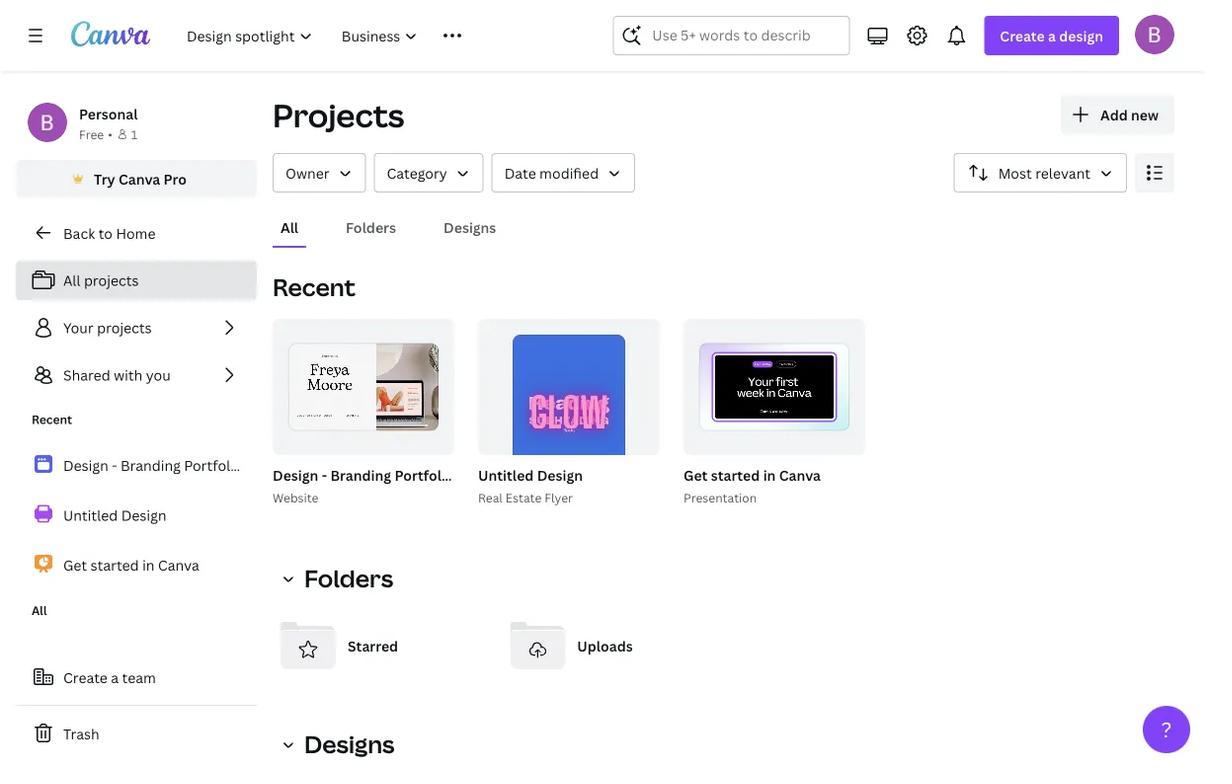 Task type: describe. For each thing, give the bounding box(es) containing it.
1 vertical spatial recent
[[32, 411, 72, 428]]

1 of 9
[[408, 433, 441, 446]]

relevant
[[1035, 163, 1090, 182]]

portfolio
[[395, 466, 454, 484]]

real
[[478, 489, 503, 506]]

category
[[387, 163, 447, 182]]

create a design button
[[984, 16, 1119, 55]]

design - branding portfolio website in white  grey  black  light classic minimal style button
[[273, 463, 838, 488]]

presentation
[[684, 489, 757, 506]]

create a design
[[1000, 26, 1103, 45]]

9
[[434, 433, 441, 446]]

1 right •
[[131, 126, 138, 142]]

most relevant
[[998, 163, 1090, 182]]

design - branding portfolio website in white  grey  black  light classic minimal style website
[[273, 466, 838, 506]]

most
[[998, 163, 1032, 182]]

home
[[116, 224, 156, 242]]

all projects
[[63, 271, 139, 290]]

Date modified button
[[492, 153, 635, 193]]

all for all button
[[281, 218, 298, 237]]

folders inside dropdown button
[[304, 563, 393, 595]]

personal
[[79, 104, 138, 123]]

0 horizontal spatial website
[[273, 489, 319, 506]]

started for get started in canva
[[90, 556, 139, 575]]

all projects link
[[16, 261, 257, 300]]

2
[[640, 433, 646, 446]]

untitled design link
[[16, 494, 257, 536]]

Search search field
[[652, 17, 810, 54]]

designs region
[[273, 761, 1174, 769]]

untitled for untitled design real estate flyer
[[478, 466, 534, 484]]

pro
[[164, 169, 187, 188]]

shared with you
[[63, 366, 171, 385]]

new
[[1131, 105, 1159, 124]]

starred
[[348, 637, 398, 655]]

designs button
[[273, 725, 406, 765]]

team
[[122, 668, 156, 687]]

0 vertical spatial website
[[457, 466, 512, 484]]

of for canva
[[820, 433, 835, 446]]

free •
[[79, 126, 113, 142]]

flyer
[[544, 489, 573, 506]]

back to home link
[[16, 213, 257, 253]]

grey
[[577, 466, 609, 484]]

1 for untitled
[[614, 433, 620, 446]]

projects for all projects
[[84, 271, 139, 290]]

untitled design
[[63, 506, 166, 525]]

•
[[108, 126, 113, 142]]

1 for design
[[408, 433, 413, 446]]

estate
[[506, 489, 542, 506]]

1 for get
[[812, 433, 817, 446]]

try canva pro button
[[16, 160, 257, 198]]

a for team
[[111, 668, 119, 687]]

get started in canva button
[[684, 463, 821, 488]]

list containing all projects
[[16, 261, 257, 395]]

uploads
[[577, 637, 633, 655]]

in for get started in canva presentation
[[763, 466, 776, 484]]

your projects link
[[16, 308, 257, 348]]

create a team button
[[16, 658, 257, 697]]

a for design
[[1048, 26, 1056, 45]]

designs inside designs dropdown button
[[304, 728, 395, 761]]

untitled design button
[[478, 463, 583, 488]]

light
[[658, 466, 692, 484]]

date
[[504, 163, 536, 182]]

get started in canva presentation
[[684, 466, 821, 506]]

designs inside designs button
[[444, 218, 496, 237]]

30
[[838, 433, 852, 446]]



Task type: vqa. For each thing, say whether or not it's contained in the screenshot.
the color range icon
no



Task type: locate. For each thing, give the bounding box(es) containing it.
get for get started in canva
[[63, 556, 87, 575]]

1 left "9"
[[408, 433, 413, 446]]

0 vertical spatial recent
[[273, 271, 355, 303]]

get started in canva link
[[16, 544, 257, 586]]

projects for your projects
[[97, 319, 152, 337]]

get started in canva
[[63, 556, 199, 575]]

2 vertical spatial canva
[[158, 556, 199, 575]]

2 of from the left
[[623, 433, 637, 446]]

recent
[[273, 271, 355, 303], [32, 411, 72, 428]]

all inside all projects link
[[63, 271, 81, 290]]

folders button
[[273, 559, 405, 599]]

recent down all button
[[273, 271, 355, 303]]

of left '30'
[[820, 433, 835, 446]]

in inside get started in canva presentation
[[763, 466, 776, 484]]

list containing untitled design
[[16, 444, 257, 586]]

get for get started in canva presentation
[[684, 466, 708, 484]]

trash link
[[16, 714, 257, 754]]

folders
[[346, 218, 396, 237], [304, 563, 393, 595]]

1 horizontal spatial get
[[684, 466, 708, 484]]

canva for get started in canva
[[158, 556, 199, 575]]

1 vertical spatial canva
[[779, 466, 821, 484]]

in down untitled design link at the left bottom of page
[[142, 556, 155, 575]]

started up the presentation
[[711, 466, 760, 484]]

white
[[531, 466, 570, 484]]

0 vertical spatial projects
[[84, 271, 139, 290]]

1 vertical spatial untitled
[[63, 506, 118, 525]]

get down untitled design
[[63, 556, 87, 575]]

in inside design - branding portfolio website in white  grey  black  light classic minimal style website
[[515, 466, 527, 484]]

get inside get started in canva presentation
[[684, 466, 708, 484]]

0 horizontal spatial in
[[142, 556, 155, 575]]

all button
[[273, 208, 306, 246]]

1 horizontal spatial all
[[63, 271, 81, 290]]

try canva pro
[[94, 169, 187, 188]]

starred link
[[273, 610, 486, 682]]

with
[[114, 366, 143, 385]]

canva
[[119, 169, 160, 188], [779, 466, 821, 484], [158, 556, 199, 575]]

date modified
[[504, 163, 599, 182]]

canva inside get started in canva presentation
[[779, 466, 821, 484]]

style
[[803, 466, 838, 484]]

1 of 2
[[614, 433, 646, 446]]

designs button
[[436, 208, 504, 246]]

0 horizontal spatial create
[[63, 668, 108, 687]]

minimal
[[746, 466, 800, 484]]

design inside untitled design real estate flyer
[[537, 466, 583, 484]]

back to home
[[63, 224, 156, 242]]

0 horizontal spatial all
[[32, 603, 47, 619]]

black
[[615, 466, 652, 484]]

top level navigation element
[[174, 16, 565, 55], [174, 16, 565, 55]]

0 vertical spatial create
[[1000, 26, 1045, 45]]

started down untitled design
[[90, 556, 139, 575]]

2 horizontal spatial in
[[763, 466, 776, 484]]

a inside button
[[111, 668, 119, 687]]

2 horizontal spatial of
[[820, 433, 835, 446]]

untitled
[[478, 466, 534, 484], [63, 506, 118, 525]]

0 horizontal spatial started
[[90, 556, 139, 575]]

1 of from the left
[[416, 433, 431, 446]]

1 vertical spatial all
[[63, 271, 81, 290]]

create left design on the top of the page
[[1000, 26, 1045, 45]]

1 left 2
[[614, 433, 620, 446]]

-
[[322, 466, 327, 484]]

1 horizontal spatial started
[[711, 466, 760, 484]]

design left -
[[273, 466, 318, 484]]

1 vertical spatial list
[[16, 444, 257, 586]]

canva for get started in canva presentation
[[779, 466, 821, 484]]

1 vertical spatial create
[[63, 668, 108, 687]]

design for untitled design real estate flyer
[[537, 466, 583, 484]]

1 horizontal spatial a
[[1048, 26, 1056, 45]]

0 vertical spatial started
[[711, 466, 760, 484]]

uploads link
[[502, 610, 716, 682]]

of
[[416, 433, 431, 446], [623, 433, 637, 446], [820, 433, 835, 446]]

branding
[[330, 466, 391, 484]]

projects right your
[[97, 319, 152, 337]]

design
[[1059, 26, 1103, 45]]

of left 2
[[623, 433, 637, 446]]

add new button
[[1061, 95, 1174, 134]]

create for create a design
[[1000, 26, 1045, 45]]

canva down untitled design link at the left bottom of page
[[158, 556, 199, 575]]

1 vertical spatial website
[[273, 489, 319, 506]]

0 horizontal spatial of
[[416, 433, 431, 446]]

0 vertical spatial a
[[1048, 26, 1056, 45]]

0 horizontal spatial get
[[63, 556, 87, 575]]

classic
[[696, 466, 743, 484]]

in up the estate in the left bottom of the page
[[515, 466, 527, 484]]

1 left '30'
[[812, 433, 817, 446]]

canva down 1 of 30
[[779, 466, 821, 484]]

free
[[79, 126, 104, 142]]

untitled design real estate flyer
[[478, 466, 583, 506]]

get
[[684, 466, 708, 484], [63, 556, 87, 575]]

folders up starred
[[304, 563, 393, 595]]

folders button
[[338, 208, 404, 246]]

untitled for untitled design
[[63, 506, 118, 525]]

design up get started in canva link
[[121, 506, 166, 525]]

all for all projects
[[63, 271, 81, 290]]

started for get started in canva presentation
[[711, 466, 760, 484]]

recent down shared at the left of page
[[32, 411, 72, 428]]

get inside get started in canva link
[[63, 556, 87, 575]]

designs
[[444, 218, 496, 237], [304, 728, 395, 761]]

0 vertical spatial folders
[[346, 218, 396, 237]]

folders inside button
[[346, 218, 396, 237]]

list
[[16, 261, 257, 395], [16, 444, 257, 586]]

to
[[98, 224, 113, 242]]

create
[[1000, 26, 1045, 45], [63, 668, 108, 687]]

1 horizontal spatial designs
[[444, 218, 496, 237]]

untitled up get started in canva
[[63, 506, 118, 525]]

bob builder image
[[1135, 15, 1174, 54]]

untitled inside untitled design real estate flyer
[[478, 466, 534, 484]]

started
[[711, 466, 760, 484], [90, 556, 139, 575]]

projects
[[273, 94, 404, 137]]

all inside all button
[[281, 218, 298, 237]]

0 vertical spatial canva
[[119, 169, 160, 188]]

website
[[457, 466, 512, 484], [273, 489, 319, 506]]

create inside button
[[63, 668, 108, 687]]

projects down back to home
[[84, 271, 139, 290]]

add new
[[1100, 105, 1159, 124]]

create for create a team
[[63, 668, 108, 687]]

Owner button
[[273, 153, 366, 193]]

design
[[273, 466, 318, 484], [537, 466, 583, 484], [121, 506, 166, 525]]

1 vertical spatial folders
[[304, 563, 393, 595]]

of for portfolio
[[416, 433, 431, 446]]

1 horizontal spatial create
[[1000, 26, 1045, 45]]

projects
[[84, 271, 139, 290], [97, 319, 152, 337]]

0 horizontal spatial untitled
[[63, 506, 118, 525]]

0 vertical spatial get
[[684, 466, 708, 484]]

2 list from the top
[[16, 444, 257, 586]]

in
[[515, 466, 527, 484], [763, 466, 776, 484], [142, 556, 155, 575]]

Sort by button
[[954, 153, 1127, 193]]

in for get started in canva
[[142, 556, 155, 575]]

a left design on the top of the page
[[1048, 26, 1056, 45]]

add
[[1100, 105, 1128, 124]]

try
[[94, 169, 115, 188]]

in right classic
[[763, 466, 776, 484]]

Category button
[[374, 153, 484, 193]]

1 vertical spatial a
[[111, 668, 119, 687]]

0 horizontal spatial recent
[[32, 411, 72, 428]]

0 vertical spatial designs
[[444, 218, 496, 237]]

1
[[131, 126, 138, 142], [408, 433, 413, 446], [614, 433, 620, 446], [812, 433, 817, 446]]

a
[[1048, 26, 1056, 45], [111, 668, 119, 687]]

0 horizontal spatial designs
[[304, 728, 395, 761]]

folders down the category on the left of the page
[[346, 218, 396, 237]]

shared with you link
[[16, 356, 257, 395]]

1 vertical spatial projects
[[97, 319, 152, 337]]

0 vertical spatial untitled
[[478, 466, 534, 484]]

1 vertical spatial started
[[90, 556, 139, 575]]

1 horizontal spatial in
[[515, 466, 527, 484]]

a left team
[[111, 668, 119, 687]]

0 vertical spatial list
[[16, 261, 257, 395]]

None search field
[[613, 16, 850, 55]]

trash
[[63, 725, 99, 743]]

1 horizontal spatial untitled
[[478, 466, 534, 484]]

1 vertical spatial get
[[63, 556, 87, 575]]

website up real
[[457, 466, 512, 484]]

started inside get started in canva presentation
[[711, 466, 760, 484]]

1 vertical spatial designs
[[304, 728, 395, 761]]

of left "9"
[[416, 433, 431, 446]]

0 horizontal spatial a
[[111, 668, 119, 687]]

your
[[63, 319, 94, 337]]

1 of 30
[[812, 433, 852, 446]]

2 horizontal spatial design
[[537, 466, 583, 484]]

1 list from the top
[[16, 261, 257, 395]]

design for untitled design
[[121, 506, 166, 525]]

1 horizontal spatial recent
[[273, 271, 355, 303]]

your projects
[[63, 319, 152, 337]]

of for estate
[[623, 433, 637, 446]]

create a team
[[63, 668, 156, 687]]

1 horizontal spatial design
[[273, 466, 318, 484]]

? button
[[1143, 706, 1190, 754]]

create inside dropdown button
[[1000, 26, 1045, 45]]

owner
[[285, 163, 329, 182]]

?
[[1161, 716, 1172, 744]]

back
[[63, 224, 95, 242]]

canva right the try
[[119, 169, 160, 188]]

website up folders dropdown button
[[273, 489, 319, 506]]

design up flyer
[[537, 466, 583, 484]]

2 vertical spatial all
[[32, 603, 47, 619]]

get up the presentation
[[684, 466, 708, 484]]

untitled inside list
[[63, 506, 118, 525]]

you
[[146, 366, 171, 385]]

untitled up real
[[478, 466, 534, 484]]

1 horizontal spatial website
[[457, 466, 512, 484]]

0 vertical spatial all
[[281, 218, 298, 237]]

modified
[[539, 163, 599, 182]]

a inside dropdown button
[[1048, 26, 1056, 45]]

1 horizontal spatial of
[[623, 433, 637, 446]]

all
[[281, 218, 298, 237], [63, 271, 81, 290], [32, 603, 47, 619]]

design inside design - branding portfolio website in white  grey  black  light classic minimal style website
[[273, 466, 318, 484]]

3 of from the left
[[820, 433, 835, 446]]

create left team
[[63, 668, 108, 687]]

2 horizontal spatial all
[[281, 218, 298, 237]]

shared
[[63, 366, 110, 385]]

0 horizontal spatial design
[[121, 506, 166, 525]]

canva inside button
[[119, 169, 160, 188]]



